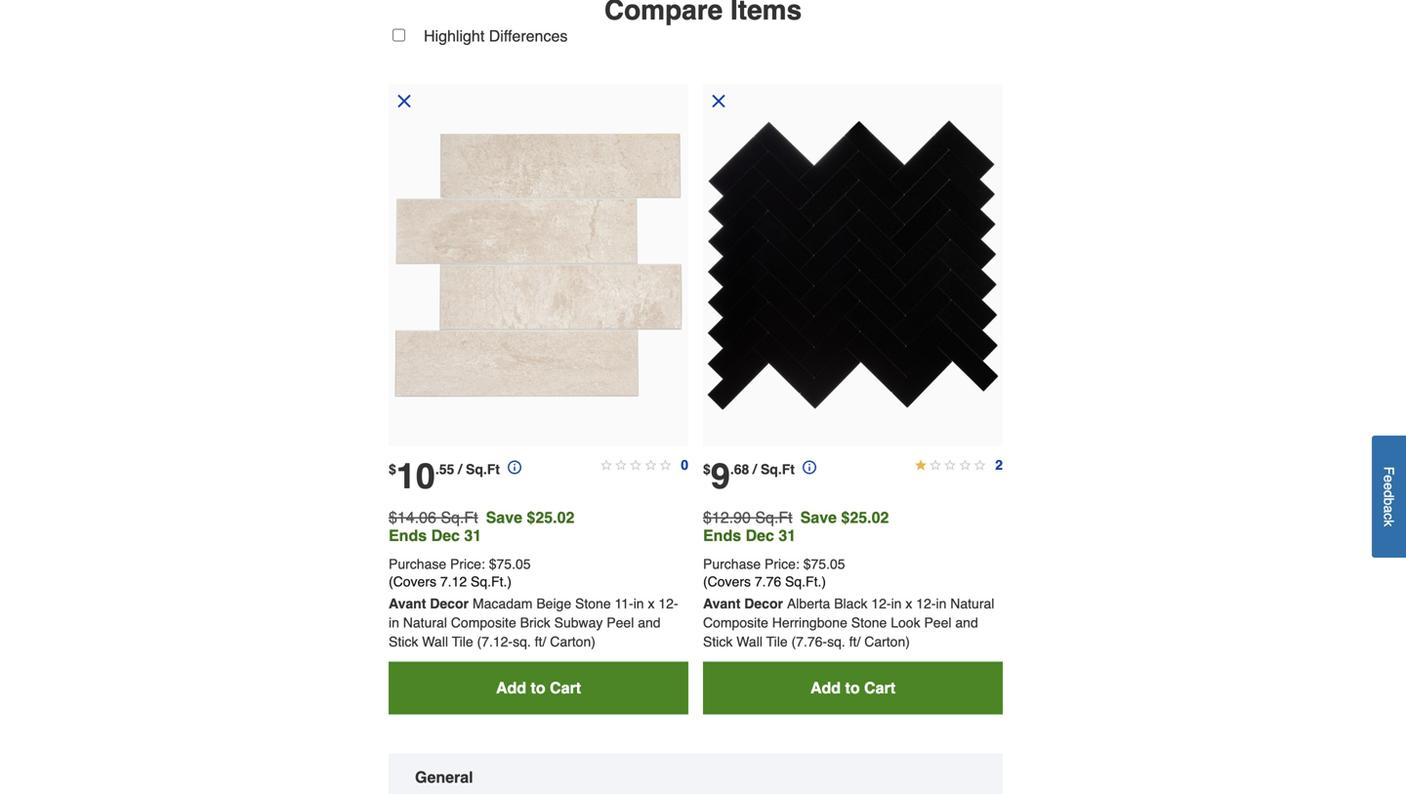 Task type: vqa. For each thing, say whether or not it's contained in the screenshot.
Sign In
no



Task type: describe. For each thing, give the bounding box(es) containing it.
composite inside macadam beige stone 11-in x 12- in natural composite brick subway peel and stick wall tile (7.12-sq. ft/ carton)
[[451, 615, 517, 631]]

3 12- from the left
[[917, 596, 936, 612]]

stick for composite
[[703, 634, 733, 650]]

) for 9
[[822, 574, 827, 590]]

2 1 out of 5 stars image from the left
[[930, 459, 942, 471]]

f
[[1382, 467, 1398, 475]]

c
[[1382, 513, 1398, 520]]

$75.05 for 9
[[804, 556, 846, 572]]

(7.12-
[[477, 634, 513, 650]]

1 1 out of 5 stars image from the left
[[915, 459, 927, 471]]

in right beige
[[634, 596, 644, 612]]

general
[[415, 768, 473, 787]]

avant decor for composite
[[703, 596, 784, 612]]

31 for 9
[[779, 527, 796, 545]]

wall for composite
[[737, 634, 763, 650]]

10
[[396, 456, 436, 497]]

sq.ft. for 10
[[471, 574, 507, 590]]

purchase for 9
[[703, 556, 761, 572]]

0
[[681, 457, 689, 473]]

3 1 out of 5 stars element from the left
[[945, 459, 957, 471]]

alberta black 12-in x 12-in natural composite herringbone stone look peel and stick wall tile (7.76-sq. ft/ carton)
[[703, 596, 999, 650]]

2 1 out of 5 stars element from the left
[[930, 459, 942, 471]]

$ for 10
[[389, 462, 396, 477]]

f e e d b a c k button
[[1373, 436, 1407, 558]]

no image
[[709, 91, 729, 111]]

2 e from the top
[[1382, 483, 1398, 490]]

d
[[1382, 490, 1398, 498]]

composite inside alberta black 12-in x 12-in natural composite herringbone stone look peel and stick wall tile (7.76-sq. ft/ carton)
[[703, 615, 769, 631]]

ends for 9
[[703, 527, 742, 545]]

sq. for (7.76-
[[828, 634, 846, 650]]

$ 10 . 55 / sq.ft
[[389, 456, 500, 497]]

7.12
[[441, 574, 467, 590]]

purchase for 10
[[389, 556, 447, 572]]

/ for 10
[[458, 462, 462, 477]]

b
[[1382, 498, 1398, 505]]

beige
[[537, 596, 572, 612]]

1 1 out of 5 stars element from the left
[[915, 459, 927, 471]]

(covers for 10
[[389, 574, 437, 590]]

avant for natural
[[389, 596, 426, 612]]

macadam
[[473, 596, 533, 612]]

2 add to cart from the left
[[811, 679, 896, 697]]

1 add to cart from the left
[[496, 679, 581, 697]]

differences
[[489, 27, 568, 45]]

1 add to cart button from the left
[[389, 662, 689, 714]]

in right black
[[936, 596, 947, 612]]

avant decor for natural
[[389, 596, 469, 612]]

5 0 out of 5 stars element from the left
[[660, 459, 672, 471]]

subway
[[555, 615, 603, 631]]

sq.ft inside $ 10 . 55 / sq.ft
[[466, 462, 500, 477]]

info image
[[795, 453, 817, 474]]

ft/ for brick
[[535, 634, 546, 650]]

1 e from the top
[[1382, 475, 1398, 483]]

x inside macadam beige stone 11-in x 12- in natural composite brick subway peel and stick wall tile (7.12-sq. ft/ carton)
[[648, 596, 655, 612]]

natural inside alberta black 12-in x 12-in natural composite herringbone stone look peel and stick wall tile (7.76-sq. ft/ carton)
[[951, 596, 995, 612]]

(covers for 9
[[703, 574, 751, 590]]

and for 12-
[[638, 615, 661, 631]]

$12.90
[[703, 509, 751, 527]]

stone inside alberta black 12-in x 12-in natural composite herringbone stone look peel and stick wall tile (7.76-sq. ft/ carton)
[[852, 615, 887, 631]]

sq.ft. for 9
[[786, 574, 822, 590]]

68
[[734, 462, 750, 477]]

decor for composite
[[745, 596, 784, 612]]

macadam beige stone 11-in x 12- in natural composite brick subway peel and stick wall tile (7.12-sq. ft/ carton)
[[389, 596, 679, 650]]

wall for natural
[[422, 634, 448, 650]]

peel for subway
[[607, 615, 634, 631]]

2 cart from the left
[[865, 679, 896, 697]]

9
[[711, 456, 731, 497]]

7.76
[[755, 574, 782, 590]]



Task type: locate. For each thing, give the bounding box(es) containing it.
price:
[[450, 556, 485, 572], [765, 556, 800, 572]]

tile left (7.76-
[[767, 634, 788, 650]]

wall inside macadam beige stone 11-in x 12- in natural composite brick subway peel and stick wall tile (7.12-sq. ft/ carton)
[[422, 634, 448, 650]]

1 vertical spatial natural
[[403, 615, 447, 631]]

a
[[1382, 505, 1398, 513]]

decor
[[430, 596, 469, 612], [745, 596, 784, 612]]

wall left (7.76-
[[737, 634, 763, 650]]

0 horizontal spatial .
[[436, 462, 439, 477]]

12- inside macadam beige stone 11-in x 12- in natural composite brick subway peel and stick wall tile (7.12-sq. ft/ carton)
[[659, 596, 679, 612]]

$75.05 for 10
[[489, 556, 531, 572]]

purchase inside purchase price: $75.05 (covers 7.12 sq.ft. )
[[389, 556, 447, 572]]

1 horizontal spatial dec
[[746, 527, 775, 545]]

1 tile from the left
[[452, 634, 473, 650]]

12- right black
[[872, 596, 892, 612]]

0 out of 5 stars image
[[630, 459, 642, 471]]

0 horizontal spatial )
[[507, 574, 512, 590]]

look
[[891, 615, 921, 631]]

0 vertical spatial natural
[[951, 596, 995, 612]]

composite up (7.12-
[[451, 615, 517, 631]]

2 ends from the left
[[703, 527, 742, 545]]

1 horizontal spatial natural
[[951, 596, 995, 612]]

in
[[634, 596, 644, 612], [892, 596, 902, 612], [936, 596, 947, 612], [389, 615, 400, 631]]

add down (7.76-
[[811, 679, 841, 697]]

0 horizontal spatial and
[[638, 615, 661, 631]]

avant decor
[[389, 596, 469, 612], [703, 596, 784, 612]]

purchase price: $75.05 (covers 7.12 sq.ft. )
[[389, 556, 531, 590]]

1 horizontal spatial add to cart button
[[703, 662, 1003, 714]]

stick
[[389, 634, 419, 650], [703, 634, 733, 650]]

) for 10
[[507, 574, 512, 590]]

1 horizontal spatial $25.02
[[842, 509, 889, 527]]

0 horizontal spatial sq.ft.
[[471, 574, 507, 590]]

add to cart button down (7.12-
[[389, 662, 689, 714]]

1 $ from the left
[[389, 462, 396, 477]]

add to cart button down (7.76-
[[703, 662, 1003, 714]]

e up b
[[1382, 483, 1398, 490]]

tile inside alberta black 12-in x 12-in natural composite herringbone stone look peel and stick wall tile (7.76-sq. ft/ carton)
[[767, 634, 788, 650]]

sq.ft right $12.90 at the bottom
[[756, 509, 793, 527]]

1 horizontal spatial )
[[822, 574, 827, 590]]

2 decor from the left
[[745, 596, 784, 612]]

tile for composite
[[452, 634, 473, 650]]

1 vertical spatial stone
[[852, 615, 887, 631]]

to down alberta black 12-in x 12-in natural composite herringbone stone look peel and stick wall tile (7.76-sq. ft/ carton)
[[846, 679, 860, 697]]

2 product image image from the left
[[703, 115, 1003, 415]]

1 $25.02 from the left
[[527, 509, 575, 527]]

1 horizontal spatial to
[[846, 679, 860, 697]]

2 avant from the left
[[703, 596, 741, 612]]

2 purchase from the left
[[703, 556, 761, 572]]

peel for look
[[925, 615, 952, 631]]

1 horizontal spatial sq.
[[828, 634, 846, 650]]

save inside $14.06 sq.ft save $25.02 ends dec 31
[[486, 509, 523, 527]]

2 ft/ from the left
[[850, 634, 861, 650]]

wall left (7.12-
[[422, 634, 448, 650]]

1 to from the left
[[531, 679, 546, 697]]

31 inside $14.06 sq.ft save $25.02 ends dec 31
[[464, 527, 482, 545]]

ft/ for stone
[[850, 634, 861, 650]]

1 0 out of 5 stars image from the left
[[601, 459, 612, 471]]

save for 9
[[801, 509, 837, 527]]

0 horizontal spatial tile
[[452, 634, 473, 650]]

(covers inside purchase price: $75.05 (covers 7.12 sq.ft. )
[[389, 574, 437, 590]]

carton) for subway
[[550, 634, 596, 650]]

ft/ inside macadam beige stone 11-in x 12- in natural composite brick subway peel and stick wall tile (7.12-sq. ft/ carton)
[[535, 634, 546, 650]]

0 horizontal spatial purchase
[[389, 556, 447, 572]]

1 horizontal spatial add to cart
[[811, 679, 896, 697]]

. inside $ 10 . 55 / sq.ft
[[436, 462, 439, 477]]

add down (7.12-
[[496, 679, 527, 697]]

31 for 10
[[464, 527, 482, 545]]

natural inside macadam beige stone 11-in x 12- in natural composite brick subway peel and stick wall tile (7.12-sq. ft/ carton)
[[403, 615, 447, 631]]

purchase
[[389, 556, 447, 572], [703, 556, 761, 572]]

2 0 out of 5 stars image from the left
[[616, 459, 627, 471]]

1 0 out of 5 stars element from the left
[[601, 459, 612, 471]]

0 horizontal spatial wall
[[422, 634, 448, 650]]

(covers inside purchase price: $75.05 (covers 7.76 sq.ft. )
[[703, 574, 751, 590]]

peel down the 11-
[[607, 615, 634, 631]]

0 horizontal spatial save
[[486, 509, 523, 527]]

stick inside alberta black 12-in x 12-in natural composite herringbone stone look peel and stick wall tile (7.76-sq. ft/ carton)
[[703, 634, 733, 650]]

1 . from the left
[[436, 462, 439, 477]]

sq. down herringbone
[[828, 634, 846, 650]]

1 avant from the left
[[389, 596, 426, 612]]

composite down 7.76
[[703, 615, 769, 631]]

0 horizontal spatial peel
[[607, 615, 634, 631]]

$12.90 sq.ft save $25.02 ends dec 31
[[703, 509, 889, 545]]

f e e d b a c k
[[1382, 467, 1398, 527]]

to
[[531, 679, 546, 697], [846, 679, 860, 697]]

1 horizontal spatial avant decor
[[703, 596, 784, 612]]

dec inside $14.06 sq.ft save $25.02 ends dec 31
[[431, 527, 460, 545]]

31 inside $12.90 sq.ft save $25.02 ends dec 31
[[779, 527, 796, 545]]

.
[[436, 462, 439, 477], [731, 462, 734, 477]]

1 horizontal spatial $75.05
[[804, 556, 846, 572]]

3 0 out of 5 stars element from the left
[[630, 459, 642, 471]]

$75.05 inside purchase price: $75.05 (covers 7.12 sq.ft. )
[[489, 556, 531, 572]]

(covers left 7.12
[[389, 574, 437, 590]]

sq.ft. up "alberta"
[[786, 574, 822, 590]]

ft/ inside alberta black 12-in x 12-in natural composite herringbone stone look peel and stick wall tile (7.76-sq. ft/ carton)
[[850, 634, 861, 650]]

$75.05 inside purchase price: $75.05 (covers 7.76 sq.ft. )
[[804, 556, 846, 572]]

. for 9
[[731, 462, 734, 477]]

1 horizontal spatial and
[[956, 615, 979, 631]]

tile inside macadam beige stone 11-in x 12- in natural composite brick subway peel and stick wall tile (7.12-sq. ft/ carton)
[[452, 634, 473, 650]]

0 horizontal spatial sq.
[[513, 634, 531, 650]]

/ inside $ 10 . 55 / sq.ft
[[458, 462, 462, 477]]

and inside alberta black 12-in x 12-in natural composite herringbone stone look peel and stick wall tile (7.76-sq. ft/ carton)
[[956, 615, 979, 631]]

0 horizontal spatial ends
[[389, 527, 427, 545]]

2 $ from the left
[[703, 462, 711, 477]]

0 horizontal spatial avant decor
[[389, 596, 469, 612]]

2 add from the left
[[811, 679, 841, 697]]

2 composite from the left
[[703, 615, 769, 631]]

save inside $12.90 sq.ft save $25.02 ends dec 31
[[801, 509, 837, 527]]

sq.ft right '68'
[[761, 462, 795, 477]]

wall
[[422, 634, 448, 650], [737, 634, 763, 650]]

$25.02 for 9
[[842, 509, 889, 527]]

2 stick from the left
[[703, 634, 733, 650]]

in up look
[[892, 596, 902, 612]]

avant decor down 7.76
[[703, 596, 784, 612]]

sq.ft inside $ 9 . 68 / sq.ft
[[761, 462, 795, 477]]

$75.05 up "alberta"
[[804, 556, 846, 572]]

None checkbox
[[393, 29, 405, 42]]

1 31 from the left
[[464, 527, 482, 545]]

to down brick
[[531, 679, 546, 697]]

12-
[[659, 596, 679, 612], [872, 596, 892, 612], [917, 596, 936, 612]]

and right subway
[[638, 615, 661, 631]]

price: inside purchase price: $75.05 (covers 7.76 sq.ft. )
[[765, 556, 800, 572]]

/ right '68'
[[753, 462, 757, 477]]

1 sq.ft. from the left
[[471, 574, 507, 590]]

2 peel from the left
[[925, 615, 952, 631]]

2 $25.02 from the left
[[842, 509, 889, 527]]

$75.05
[[489, 556, 531, 572], [804, 556, 846, 572]]

$ inside $ 10 . 55 / sq.ft
[[389, 462, 396, 477]]

price: up 7.76
[[765, 556, 800, 572]]

1 horizontal spatial peel
[[925, 615, 952, 631]]

sq.ft inside $12.90 sq.ft save $25.02 ends dec 31
[[756, 509, 793, 527]]

stone inside macadam beige stone 11-in x 12- in natural composite brick subway peel and stick wall tile (7.12-sq. ft/ carton)
[[575, 596, 611, 612]]

sq.ft. inside purchase price: $75.05 (covers 7.12 sq.ft. )
[[471, 574, 507, 590]]

price: for 10
[[450, 556, 485, 572]]

2 horizontal spatial 12-
[[917, 596, 936, 612]]

e up d
[[1382, 475, 1398, 483]]

$14.06 sq.ft save $25.02 ends dec 31
[[389, 509, 575, 545]]

stick inside macadam beige stone 11-in x 12- in natural composite brick subway peel and stick wall tile (7.12-sq. ft/ carton)
[[389, 634, 419, 650]]

2 and from the left
[[956, 615, 979, 631]]

alberta
[[787, 596, 831, 612]]

dec for 10
[[431, 527, 460, 545]]

1 purchase from the left
[[389, 556, 447, 572]]

sq.ft down $ 10 . 55 / sq.ft
[[441, 509, 478, 527]]

purchase up 7.76
[[703, 556, 761, 572]]

1 horizontal spatial $
[[703, 462, 711, 477]]

no image
[[395, 91, 414, 111]]

$25.02 inside $12.90 sq.ft save $25.02 ends dec 31
[[842, 509, 889, 527]]

carton) for look
[[865, 634, 911, 650]]

black
[[835, 596, 868, 612]]

0 horizontal spatial add to cart
[[496, 679, 581, 697]]

2 12- from the left
[[872, 596, 892, 612]]

decor down 7.76
[[745, 596, 784, 612]]

herringbone
[[773, 615, 848, 631]]

add
[[496, 679, 527, 697], [811, 679, 841, 697]]

natural
[[951, 596, 995, 612], [403, 615, 447, 631]]

peel inside macadam beige stone 11-in x 12- in natural composite brick subway peel and stick wall tile (7.12-sq. ft/ carton)
[[607, 615, 634, 631]]

$ for 9
[[703, 462, 711, 477]]

) up "alberta"
[[822, 574, 827, 590]]

2 sq. from the left
[[828, 634, 846, 650]]

avant
[[389, 596, 426, 612], [703, 596, 741, 612]]

0 horizontal spatial $75.05
[[489, 556, 531, 572]]

price: inside purchase price: $75.05 (covers 7.12 sq.ft. )
[[450, 556, 485, 572]]

2 ) from the left
[[822, 574, 827, 590]]

0 horizontal spatial 12-
[[659, 596, 679, 612]]

4 0 out of 5 stars image from the left
[[660, 459, 672, 471]]

peel right look
[[925, 615, 952, 631]]

$25.02 inside $14.06 sq.ft save $25.02 ends dec 31
[[527, 509, 575, 527]]

0 horizontal spatial (covers
[[389, 574, 437, 590]]

1 12- from the left
[[659, 596, 679, 612]]

1 horizontal spatial purchase
[[703, 556, 761, 572]]

dec
[[431, 527, 460, 545], [746, 527, 775, 545]]

ends down 9
[[703, 527, 742, 545]]

11-
[[615, 596, 634, 612]]

1 ) from the left
[[507, 574, 512, 590]]

2
[[996, 457, 1003, 473]]

1 add from the left
[[496, 679, 527, 697]]

0 out of 5 stars image
[[601, 459, 612, 471], [616, 459, 627, 471], [645, 459, 657, 471], [660, 459, 672, 471]]

2 carton) from the left
[[865, 634, 911, 650]]

1 x from the left
[[648, 596, 655, 612]]

and inside macadam beige stone 11-in x 12- in natural composite brick subway peel and stick wall tile (7.12-sq. ft/ carton)
[[638, 615, 661, 631]]

(covers
[[389, 574, 437, 590], [703, 574, 751, 590]]

1 and from the left
[[638, 615, 661, 631]]

dec up purchase price: $75.05 (covers 7.12 sq.ft. )
[[431, 527, 460, 545]]

ft/
[[535, 634, 546, 650], [850, 634, 861, 650]]

1 wall from the left
[[422, 634, 448, 650]]

1 dec from the left
[[431, 527, 460, 545]]

0 horizontal spatial 31
[[464, 527, 482, 545]]

2 0 out of 5 stars element from the left
[[616, 459, 627, 471]]

add to cart
[[496, 679, 581, 697], [811, 679, 896, 697]]

composite
[[451, 615, 517, 631], [703, 615, 769, 631]]

1 ft/ from the left
[[535, 634, 546, 650]]

. right 0
[[731, 462, 734, 477]]

save down info icon
[[801, 509, 837, 527]]

ft/ down black
[[850, 634, 861, 650]]

cart
[[550, 679, 581, 697], [865, 679, 896, 697]]

1 horizontal spatial ends
[[703, 527, 742, 545]]

cart down subway
[[550, 679, 581, 697]]

tile left (7.12-
[[452, 634, 473, 650]]

0 horizontal spatial price:
[[450, 556, 485, 572]]

0 horizontal spatial product image image
[[389, 115, 689, 415]]

5 1 out of 5 stars element from the left
[[975, 459, 986, 471]]

stone up subway
[[575, 596, 611, 612]]

2 price: from the left
[[765, 556, 800, 572]]

1 horizontal spatial product image image
[[703, 115, 1003, 415]]

1 carton) from the left
[[550, 634, 596, 650]]

1 save from the left
[[486, 509, 523, 527]]

0 horizontal spatial to
[[531, 679, 546, 697]]

sq.ft right 55
[[466, 462, 500, 477]]

1 horizontal spatial 12-
[[872, 596, 892, 612]]

1 sq. from the left
[[513, 634, 531, 650]]

stick down purchase price: $75.05 (covers 7.12 sq.ft. )
[[389, 634, 419, 650]]

1 horizontal spatial save
[[801, 509, 837, 527]]

1 product image image from the left
[[389, 115, 689, 415]]

1 horizontal spatial (covers
[[703, 574, 751, 590]]

2 / from the left
[[753, 462, 757, 477]]

0 horizontal spatial ft/
[[535, 634, 546, 650]]

stick down purchase price: $75.05 (covers 7.76 sq.ft. )
[[703, 634, 733, 650]]

1 horizontal spatial add
[[811, 679, 841, 697]]

0 horizontal spatial add to cart button
[[389, 662, 689, 714]]

0 horizontal spatial stone
[[575, 596, 611, 612]]

e
[[1382, 475, 1398, 483], [1382, 483, 1398, 490]]

2 save from the left
[[801, 509, 837, 527]]

ends inside $14.06 sq.ft save $25.02 ends dec 31
[[389, 527, 427, 545]]

sq. inside macadam beige stone 11-in x 12- in natural composite brick subway peel and stick wall tile (7.12-sq. ft/ carton)
[[513, 634, 531, 650]]

2 $75.05 from the left
[[804, 556, 846, 572]]

(covers left 7.76
[[703, 574, 751, 590]]

2 to from the left
[[846, 679, 860, 697]]

)
[[507, 574, 512, 590], [822, 574, 827, 590]]

1 horizontal spatial /
[[753, 462, 757, 477]]

2 x from the left
[[906, 596, 913, 612]]

decor down 7.12
[[430, 596, 469, 612]]

$25.02 up beige
[[527, 509, 575, 527]]

. for 10
[[436, 462, 439, 477]]

dec for 9
[[746, 527, 775, 545]]

1 horizontal spatial .
[[731, 462, 734, 477]]

/
[[458, 462, 462, 477], [753, 462, 757, 477]]

highlight
[[424, 27, 485, 45]]

$ right 0
[[703, 462, 711, 477]]

$14.06
[[389, 509, 437, 527]]

1 horizontal spatial decor
[[745, 596, 784, 612]]

sq.ft. up macadam
[[471, 574, 507, 590]]

. inside $ 9 . 68 / sq.ft
[[731, 462, 734, 477]]

0 horizontal spatial decor
[[430, 596, 469, 612]]

peel inside alberta black 12-in x 12-in natural composite herringbone stone look peel and stick wall tile (7.76-sq. ft/ carton)
[[925, 615, 952, 631]]

avant down purchase price: $75.05 (covers 7.12 sq.ft. )
[[389, 596, 426, 612]]

k
[[1382, 520, 1398, 527]]

0 horizontal spatial $
[[389, 462, 396, 477]]

stone
[[575, 596, 611, 612], [852, 615, 887, 631]]

1 composite from the left
[[451, 615, 517, 631]]

4 1 out of 5 stars element from the left
[[960, 459, 972, 471]]

dec up purchase price: $75.05 (covers 7.76 sq.ft. )
[[746, 527, 775, 545]]

1 horizontal spatial stone
[[852, 615, 887, 631]]

2 dec from the left
[[746, 527, 775, 545]]

1 avant decor from the left
[[389, 596, 469, 612]]

55
[[439, 462, 455, 477]]

ends for 10
[[389, 527, 427, 545]]

sq.
[[513, 634, 531, 650], [828, 634, 846, 650]]

2 31 from the left
[[779, 527, 796, 545]]

ends
[[389, 527, 427, 545], [703, 527, 742, 545]]

1 stick from the left
[[389, 634, 419, 650]]

ft/ down brick
[[535, 634, 546, 650]]

31
[[464, 527, 482, 545], [779, 527, 796, 545]]

carton) down look
[[865, 634, 911, 650]]

add to cart button
[[389, 662, 689, 714], [703, 662, 1003, 714]]

price: up 7.12
[[450, 556, 485, 572]]

2 tile from the left
[[767, 634, 788, 650]]

1 price: from the left
[[450, 556, 485, 572]]

highlight differences
[[424, 27, 568, 45]]

carton) inside alberta black 12-in x 12-in natural composite herringbone stone look peel and stick wall tile (7.76-sq. ft/ carton)
[[865, 634, 911, 650]]

purchase price: $75.05 (covers 7.76 sq.ft. )
[[703, 556, 846, 590]]

$75.05 up macadam
[[489, 556, 531, 572]]

$25.02
[[527, 509, 575, 527], [842, 509, 889, 527]]

tile
[[452, 634, 473, 650], [767, 634, 788, 650]]

31 up purchase price: $75.05 (covers 7.12 sq.ft. )
[[464, 527, 482, 545]]

12- right the 11-
[[659, 596, 679, 612]]

and for in
[[956, 615, 979, 631]]

) inside purchase price: $75.05 (covers 7.12 sq.ft. )
[[507, 574, 512, 590]]

add to cart down (7.76-
[[811, 679, 896, 697]]

avant for composite
[[703, 596, 741, 612]]

/ for 9
[[753, 462, 757, 477]]

0 horizontal spatial dec
[[431, 527, 460, 545]]

info image
[[500, 453, 522, 474]]

sq.ft
[[466, 462, 500, 477], [761, 462, 795, 477], [441, 509, 478, 527], [756, 509, 793, 527]]

stick for natural
[[389, 634, 419, 650]]

1 horizontal spatial sq.ft.
[[786, 574, 822, 590]]

sq.ft.
[[471, 574, 507, 590], [786, 574, 822, 590]]

0 horizontal spatial cart
[[550, 679, 581, 697]]

1 horizontal spatial avant
[[703, 596, 741, 612]]

stone down black
[[852, 615, 887, 631]]

1 peel from the left
[[607, 615, 634, 631]]

x right the 11-
[[648, 596, 655, 612]]

carton) inside macadam beige stone 11-in x 12- in natural composite brick subway peel and stick wall tile (7.12-sq. ft/ carton)
[[550, 634, 596, 650]]

dec inside $12.90 sq.ft save $25.02 ends dec 31
[[746, 527, 775, 545]]

0 horizontal spatial /
[[458, 462, 462, 477]]

1 horizontal spatial composite
[[703, 615, 769, 631]]

x inside alberta black 12-in x 12-in natural composite herringbone stone look peel and stick wall tile (7.76-sq. ft/ carton)
[[906, 596, 913, 612]]

x
[[648, 596, 655, 612], [906, 596, 913, 612]]

31 up purchase price: $75.05 (covers 7.76 sq.ft. )
[[779, 527, 796, 545]]

peel
[[607, 615, 634, 631], [925, 615, 952, 631]]

3 0 out of 5 stars image from the left
[[645, 459, 657, 471]]

product image image for no image
[[703, 115, 1003, 415]]

save down info image
[[486, 509, 523, 527]]

product image image for no icon
[[389, 115, 689, 415]]

ends down 10
[[389, 527, 427, 545]]

0 horizontal spatial natural
[[403, 615, 447, 631]]

sq. for (7.12-
[[513, 634, 531, 650]]

. up $14.06
[[436, 462, 439, 477]]

0 horizontal spatial carton)
[[550, 634, 596, 650]]

0 horizontal spatial composite
[[451, 615, 517, 631]]

3 1 out of 5 stars image from the left
[[945, 459, 957, 471]]

4 0 out of 5 stars element from the left
[[645, 459, 657, 471]]

1 horizontal spatial cart
[[865, 679, 896, 697]]

price: for 9
[[765, 556, 800, 572]]

x up look
[[906, 596, 913, 612]]

save
[[486, 509, 523, 527], [801, 509, 837, 527]]

carton)
[[550, 634, 596, 650], [865, 634, 911, 650]]

$ up $14.06
[[389, 462, 396, 477]]

2 avant decor from the left
[[703, 596, 784, 612]]

sq. down brick
[[513, 634, 531, 650]]

save for 10
[[486, 509, 523, 527]]

1 ends from the left
[[389, 527, 427, 545]]

4 1 out of 5 stars image from the left
[[960, 459, 972, 471]]

cart down look
[[865, 679, 896, 697]]

and right look
[[956, 615, 979, 631]]

1 decor from the left
[[430, 596, 469, 612]]

ends inside $12.90 sq.ft save $25.02 ends dec 31
[[703, 527, 742, 545]]

$
[[389, 462, 396, 477], [703, 462, 711, 477]]

sq.ft. inside purchase price: $75.05 (covers 7.76 sq.ft. )
[[786, 574, 822, 590]]

product image image
[[389, 115, 689, 415], [703, 115, 1003, 415]]

1 horizontal spatial carton)
[[865, 634, 911, 650]]

1 horizontal spatial 31
[[779, 527, 796, 545]]

1 out of 5 stars element
[[915, 459, 927, 471], [930, 459, 942, 471], [945, 459, 957, 471], [960, 459, 972, 471], [975, 459, 986, 471]]

1 horizontal spatial x
[[906, 596, 913, 612]]

1 cart from the left
[[550, 679, 581, 697]]

1 (covers from the left
[[389, 574, 437, 590]]

avant decor down 7.12
[[389, 596, 469, 612]]

1 horizontal spatial price:
[[765, 556, 800, 572]]

decor for natural
[[430, 596, 469, 612]]

/ right 55
[[458, 462, 462, 477]]

) up macadam
[[507, 574, 512, 590]]

purchase inside purchase price: $75.05 (covers 7.76 sq.ft. )
[[703, 556, 761, 572]]

0 out of 5 stars element
[[601, 459, 612, 471], [616, 459, 627, 471], [630, 459, 642, 471], [645, 459, 657, 471], [660, 459, 672, 471]]

1 horizontal spatial ft/
[[850, 634, 861, 650]]

$25.02 up black
[[842, 509, 889, 527]]

1 out of 5 stars image
[[975, 459, 986, 471]]

2 sq.ft. from the left
[[786, 574, 822, 590]]

sq. inside alberta black 12-in x 12-in natural composite herringbone stone look peel and stick wall tile (7.76-sq. ft/ carton)
[[828, 634, 846, 650]]

/ inside $ 9 . 68 / sq.ft
[[753, 462, 757, 477]]

1 horizontal spatial stick
[[703, 634, 733, 650]]

0 horizontal spatial add
[[496, 679, 527, 697]]

add to cart down (7.12-
[[496, 679, 581, 697]]

2 . from the left
[[731, 462, 734, 477]]

2 wall from the left
[[737, 634, 763, 650]]

) inside purchase price: $75.05 (covers 7.76 sq.ft. )
[[822, 574, 827, 590]]

carton) down subway
[[550, 634, 596, 650]]

$ inside $ 9 . 68 / sq.ft
[[703, 462, 711, 477]]

and
[[638, 615, 661, 631], [956, 615, 979, 631]]

0 horizontal spatial x
[[648, 596, 655, 612]]

12- up look
[[917, 596, 936, 612]]

purchase up 7.12
[[389, 556, 447, 572]]

0 vertical spatial stone
[[575, 596, 611, 612]]

2 (covers from the left
[[703, 574, 751, 590]]

$ 9 . 68 / sq.ft
[[703, 456, 795, 497]]

brick
[[520, 615, 551, 631]]

0 horizontal spatial $25.02
[[527, 509, 575, 527]]

0 horizontal spatial stick
[[389, 634, 419, 650]]

tile for herringbone
[[767, 634, 788, 650]]

(7.76-
[[792, 634, 828, 650]]

1 out of 5 stars image
[[915, 459, 927, 471], [930, 459, 942, 471], [945, 459, 957, 471], [960, 459, 972, 471]]

in down purchase price: $75.05 (covers 7.12 sq.ft. )
[[389, 615, 400, 631]]

0 horizontal spatial avant
[[389, 596, 426, 612]]

wall inside alberta black 12-in x 12-in natural composite herringbone stone look peel and stick wall tile (7.76-sq. ft/ carton)
[[737, 634, 763, 650]]

2 add to cart button from the left
[[703, 662, 1003, 714]]

1 horizontal spatial wall
[[737, 634, 763, 650]]

$25.02 for 10
[[527, 509, 575, 527]]

1 horizontal spatial tile
[[767, 634, 788, 650]]

sq.ft inside $14.06 sq.ft save $25.02 ends dec 31
[[441, 509, 478, 527]]

1 / from the left
[[458, 462, 462, 477]]

1 $75.05 from the left
[[489, 556, 531, 572]]

avant down purchase price: $75.05 (covers 7.76 sq.ft. )
[[703, 596, 741, 612]]



